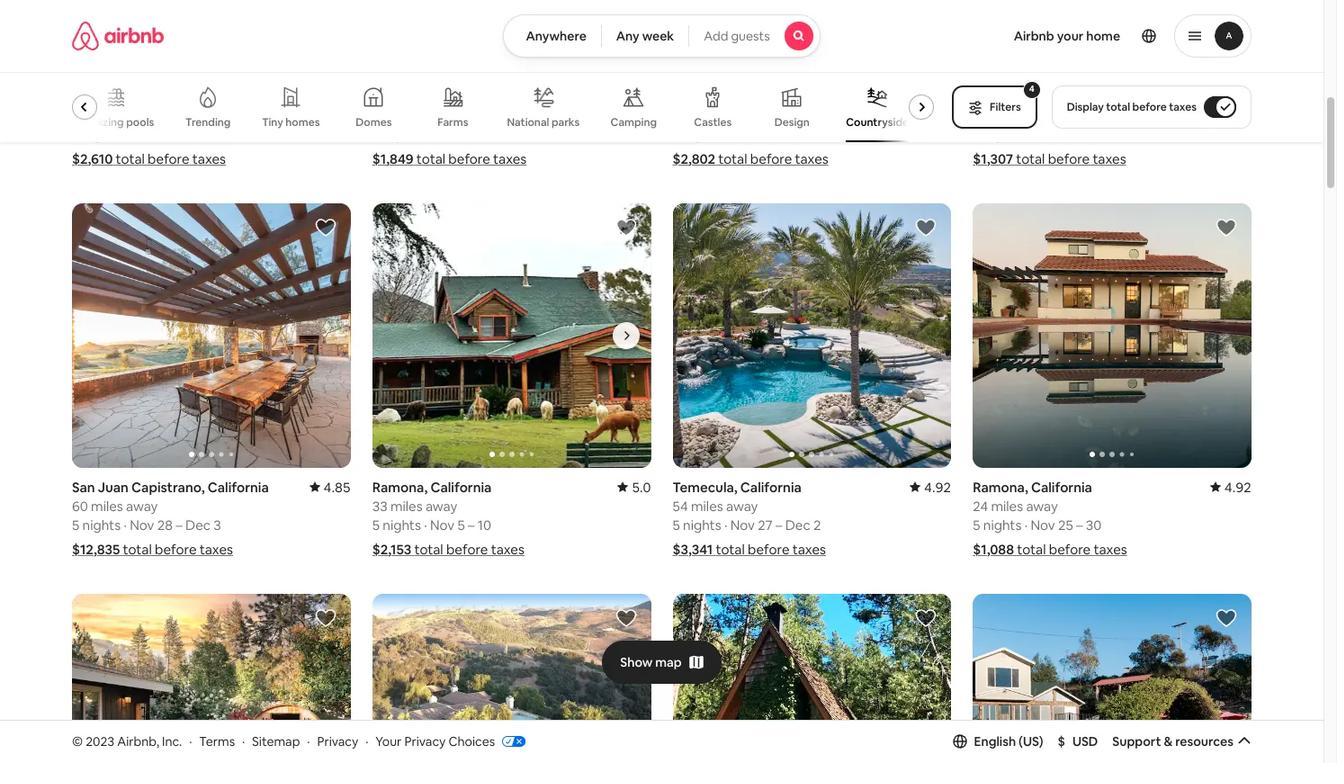 Task type: describe. For each thing, give the bounding box(es) containing it.
sitemap
[[252, 733, 300, 750]]

25
[[1059, 516, 1074, 534]]

5 inside idyllwild-pine cove, california 77 miles away 5 nights · dec 3 – 8 $2,802 total before taxes
[[673, 126, 680, 143]]

27
[[758, 516, 773, 534]]

taxes inside tecate, mexico 37 miles away 5 nights · nov 5 – 10 $1,307 total before taxes
[[1093, 150, 1127, 167]]

filters button
[[953, 86, 1038, 129]]

english (us) button
[[953, 733, 1044, 750]]

airbnb your home
[[1014, 28, 1121, 44]]

support & resources
[[1113, 733, 1234, 750]]

$12,835
[[72, 541, 120, 558]]

tecate,
[[973, 88, 1020, 105]]

english
[[975, 733, 1016, 750]]

borrego springs, california 58 miles away 5 nights · nov 5 – 10 $1,849 total before taxes
[[372, 88, 542, 167]]

miles inside borrego springs, california 58 miles away 5 nights · nov 5 – 10 $1,849 total before taxes
[[391, 107, 423, 124]]

add to wishlist: san juan capistrano, california image
[[315, 217, 336, 238]]

anywhere
[[526, 28, 587, 44]]

37
[[973, 107, 988, 124]]

terms · sitemap · privacy ·
[[199, 733, 369, 750]]

total inside button
[[1107, 100, 1131, 114]]

total inside borrego springs, california 58 miles away 5 nights · nov 5 – 10 $1,849 total before taxes
[[417, 150, 446, 167]]

58
[[372, 107, 388, 124]]

borrego
[[372, 88, 424, 105]]

$2,153
[[372, 541, 412, 558]]

4.99
[[925, 88, 952, 105]]

dec inside idyllwild-pine cove, california 77 miles away 5 nights · dec 3 – 8 $2,802 total before taxes
[[731, 126, 756, 143]]

fallbrook, california 41 miles away 5 nights · nov 1 – 6 $2,610 total before taxes
[[72, 88, 226, 167]]

group containing national parks
[[72, 72, 942, 142]]

domes
[[356, 115, 392, 130]]

taxes inside ramona, california 24 miles away 5 nights · nov 25 – 30 $1,088 total before taxes
[[1094, 541, 1128, 558]]

idyllwild-
[[673, 88, 730, 105]]

castles
[[694, 115, 732, 130]]

· inside temecula, california 54 miles away 5 nights · nov 27 – dec 2 $3,341 total before taxes
[[725, 516, 728, 534]]

display total before taxes button
[[1052, 86, 1252, 129]]

$1,849
[[372, 150, 414, 167]]

design
[[775, 115, 810, 130]]

california inside ramona, california 33 miles away 5 nights · nov 5 – 10 $2,153 total before taxes
[[431, 479, 492, 496]]

privacy link
[[317, 733, 359, 750]]

© 2023 airbnb, inc. ·
[[72, 733, 192, 750]]

nights inside san juan capistrano, california 60 miles away 5 nights · nov 28 – dec 3 $12,835 total before taxes
[[82, 516, 121, 534]]

2 add to wishlist: idyllwild-pine cove, california image from the left
[[916, 607, 937, 629]]

california inside ramona, california 24 miles away 5 nights · nov 25 – 30 $1,088 total before taxes
[[1032, 479, 1093, 496]]

nov for ramona, california 33 miles away 5 nights · nov 5 – 10 $2,153 total before taxes
[[430, 516, 455, 534]]

ramona, for 24
[[973, 479, 1029, 496]]

· inside ramona, california 33 miles away 5 nights · nov 5 – 10 $2,153 total before taxes
[[424, 516, 427, 534]]

ramona, california 24 miles away 5 nights · nov 25 – 30 $1,088 total before taxes
[[973, 479, 1128, 558]]

33
[[372, 498, 388, 515]]

away inside temecula, california 54 miles away 5 nights · nov 27 – dec 2 $3,341 total before taxes
[[726, 498, 758, 515]]

4.92 for temecula, california 54 miles away 5 nights · nov 27 – dec 2 $3,341 total before taxes
[[925, 479, 952, 496]]

add guests
[[704, 28, 770, 44]]

10 inside borrego springs, california 58 miles away 5 nights · nov 5 – 10 $1,849 total before taxes
[[478, 126, 492, 143]]

24
[[973, 498, 989, 515]]

any week button
[[601, 14, 690, 58]]

nov inside san juan capistrano, california 60 miles away 5 nights · nov 28 – dec 3 $12,835 total before taxes
[[130, 516, 154, 534]]

54
[[673, 498, 688, 515]]

– inside temecula, california 54 miles away 5 nights · nov 27 – dec 2 $3,341 total before taxes
[[776, 516, 783, 534]]

10 for ramona, california 33 miles away 5 nights · nov 5 – 10 $2,153 total before taxes
[[478, 516, 492, 534]]

· inside borrego springs, california 58 miles away 5 nights · nov 5 – 10 $1,849 total before taxes
[[424, 126, 427, 143]]

total inside tecate, mexico 37 miles away 5 nights · nov 5 – 10 $1,307 total before taxes
[[1017, 150, 1045, 167]]

airbnb
[[1014, 28, 1055, 44]]

77
[[673, 107, 688, 124]]

4.85 out of 5 average rating image
[[309, 479, 351, 496]]

airbnb,
[[117, 733, 159, 750]]

cove,
[[760, 88, 796, 105]]

60
[[72, 498, 88, 515]]

anywhere button
[[504, 14, 602, 58]]

mexico
[[1023, 88, 1069, 105]]

inc.
[[162, 733, 182, 750]]

total inside ramona, california 33 miles away 5 nights · nov 5 – 10 $2,153 total before taxes
[[415, 541, 444, 558]]

miles inside fallbrook, california 41 miles away 5 nights · nov 1 – 6 $2,610 total before taxes
[[88, 107, 120, 124]]

2 privacy from the left
[[405, 733, 446, 750]]

total inside ramona, california 24 miles away 5 nights · nov 25 – 30 $1,088 total before taxes
[[1017, 541, 1046, 558]]

dec inside san juan capistrano, california 60 miles away 5 nights · nov 28 – dec 3 $12,835 total before taxes
[[185, 516, 211, 534]]

· inside san juan capistrano, california 60 miles away 5 nights · nov 28 – dec 3 $12,835 total before taxes
[[124, 516, 127, 534]]

away inside idyllwild-pine cove, california 77 miles away 5 nights · dec 3 – 8 $2,802 total before taxes
[[726, 107, 758, 124]]

nov inside borrego springs, california 58 miles away 5 nights · nov 5 – 10 $1,849 total before taxes
[[430, 126, 455, 143]]

41
[[72, 107, 85, 124]]

terms
[[199, 733, 235, 750]]

away inside ramona, california 33 miles away 5 nights · nov 5 – 10 $2,153 total before taxes
[[426, 498, 458, 515]]

– inside fallbrook, california 41 miles away 5 nights · nov 1 – 6 $2,610 total before taxes
[[166, 126, 173, 143]]

california inside san juan capistrano, california 60 miles away 5 nights · nov 28 – dec 3 $12,835 total before taxes
[[208, 479, 269, 496]]

display total before taxes
[[1067, 100, 1197, 114]]

· inside idyllwild-pine cove, california 77 miles away 5 nights · dec 3 – 8 $2,802 total before taxes
[[725, 126, 728, 143]]

$2,610
[[72, 150, 113, 167]]

your privacy choices
[[376, 733, 495, 750]]

miles inside temecula, california 54 miles away 5 nights · nov 27 – dec 2 $3,341 total before taxes
[[691, 498, 724, 515]]

usd
[[1073, 733, 1099, 750]]

5 inside fallbrook, california 41 miles away 5 nights · nov 1 – 6 $2,610 total before taxes
[[72, 126, 79, 143]]

fallbrook,
[[72, 88, 134, 105]]

support
[[1113, 733, 1162, 750]]

total inside fallbrook, california 41 miles away 5 nights · nov 1 – 6 $2,610 total before taxes
[[116, 150, 145, 167]]

sitemap link
[[252, 733, 300, 750]]

filters
[[990, 100, 1021, 114]]

show
[[620, 654, 653, 670]]

miles inside idyllwild-pine cove, california 77 miles away 5 nights · dec 3 – 8 $2,802 total before taxes
[[691, 107, 723, 124]]

4.92 out of 5 average rating image for ramona, california 24 miles away 5 nights · nov 25 – 30 $1,088 total before taxes
[[1211, 479, 1252, 496]]

away inside ramona, california 24 miles away 5 nights · nov 25 – 30 $1,088 total before taxes
[[1027, 498, 1058, 515]]

san
[[72, 479, 95, 496]]

$ usd
[[1058, 733, 1099, 750]]

4.85
[[324, 479, 351, 496]]

your
[[1057, 28, 1084, 44]]

add to wishlist: temecula, california image
[[615, 607, 637, 629]]

4.92 out of 5 average rating image for temecula, california 54 miles away 5 nights · nov 27 – dec 2 $3,341 total before taxes
[[910, 479, 952, 496]]

4.86
[[1225, 88, 1252, 105]]

resources
[[1176, 733, 1234, 750]]

any
[[616, 28, 640, 44]]

– inside ramona, california 33 miles away 5 nights · nov 5 – 10 $2,153 total before taxes
[[468, 516, 475, 534]]

taxes inside san juan capistrano, california 60 miles away 5 nights · nov 28 – dec 3 $12,835 total before taxes
[[200, 541, 233, 558]]

california inside fallbrook, california 41 miles away 5 nights · nov 1 – 6 $2,610 total before taxes
[[137, 88, 198, 105]]

4.97 out of 5 average rating image
[[610, 88, 651, 105]]

ramona, california 33 miles away 5 nights · nov 5 – 10 $2,153 total before taxes
[[372, 479, 525, 558]]

5.0 out of 5 average rating image
[[618, 479, 651, 496]]

countryside
[[846, 115, 909, 130]]

before inside fallbrook, california 41 miles away 5 nights · nov 1 – 6 $2,610 total before taxes
[[148, 150, 190, 167]]

nights inside borrego springs, california 58 miles away 5 nights · nov 5 – 10 $1,849 total before taxes
[[383, 126, 421, 143]]

show map button
[[602, 641, 722, 684]]

tiny
[[262, 115, 283, 130]]

idyllwild-pine cove, california 77 miles away 5 nights · dec 3 – 8 $2,802 total before taxes
[[673, 88, 860, 167]]

1 privacy from the left
[[317, 733, 359, 750]]

choices
[[449, 733, 495, 750]]

nights inside ramona, california 24 miles away 5 nights · nov 25 – 30 $1,088 total before taxes
[[984, 516, 1022, 534]]



Task type: locate. For each thing, give the bounding box(es) containing it.
total right $1,307
[[1017, 150, 1045, 167]]

0 horizontal spatial 4.92 out of 5 average rating image
[[910, 479, 952, 496]]

miles down fallbrook,
[[88, 107, 120, 124]]

before inside idyllwild-pine cove, california 77 miles away 5 nights · dec 3 – 8 $2,802 total before taxes
[[751, 150, 792, 167]]

– inside tecate, mexico 37 miles away 5 nights · nov 5 – 10 $1,307 total before taxes
[[1069, 126, 1076, 143]]

dec
[[731, 126, 756, 143], [185, 516, 211, 534], [786, 516, 811, 534]]

nights up the $1,088 on the right of the page
[[984, 516, 1022, 534]]

trending
[[186, 115, 231, 130]]

before inside ramona, california 24 miles away 5 nights · nov 25 – 30 $1,088 total before taxes
[[1049, 541, 1091, 558]]

before right display
[[1133, 100, 1167, 114]]

2 horizontal spatial dec
[[786, 516, 811, 534]]

away
[[123, 107, 155, 124], [426, 107, 458, 124], [726, 107, 758, 124], [1026, 107, 1058, 124], [126, 498, 158, 515], [426, 498, 458, 515], [726, 498, 758, 515], [1027, 498, 1058, 515]]

springs,
[[427, 88, 478, 105]]

4.92 for ramona, california 24 miles away 5 nights · nov 25 – 30 $1,088 total before taxes
[[1225, 479, 1252, 496]]

total right $12,835
[[123, 541, 152, 558]]

nights up '$2,610'
[[82, 126, 121, 143]]

farms
[[438, 115, 469, 130]]

map
[[656, 654, 682, 670]]

miles down idyllwild-
[[691, 107, 723, 124]]

total right the $1,088 on the right of the page
[[1017, 541, 1046, 558]]

3 inside san juan capistrano, california 60 miles away 5 nights · nov 28 – dec 3 $12,835 total before taxes
[[214, 516, 221, 534]]

tecate, mexico 37 miles away 5 nights · nov 5 – 10 $1,307 total before taxes
[[973, 88, 1127, 167]]

– inside borrego springs, california 58 miles away 5 nights · nov 5 – 10 $1,849 total before taxes
[[468, 126, 475, 143]]

0 horizontal spatial privacy
[[317, 733, 359, 750]]

temecula,
[[673, 479, 738, 496]]

total
[[1107, 100, 1131, 114], [116, 150, 145, 167], [417, 150, 446, 167], [719, 150, 748, 167], [1017, 150, 1045, 167], [123, 541, 152, 558], [415, 541, 444, 558], [716, 541, 745, 558], [1017, 541, 1046, 558]]

privacy left your
[[317, 733, 359, 750]]

miles down tecate,
[[991, 107, 1023, 124]]

nights up the $2,802
[[683, 126, 722, 143]]

san juan capistrano, california 60 miles away 5 nights · nov 28 – dec 3 $12,835 total before taxes
[[72, 479, 269, 558]]

0 vertical spatial 3
[[759, 126, 766, 143]]

nights up $12,835
[[82, 516, 121, 534]]

&
[[1164, 733, 1173, 750]]

add to wishlist: temecula, california image
[[916, 217, 937, 238]]

total right $2,153
[[415, 541, 444, 558]]

add to wishlist: ramona, california image
[[1216, 217, 1238, 238]]

miles right 33
[[391, 498, 423, 515]]

ramona, up 33
[[372, 479, 428, 496]]

3 inside idyllwild-pine cove, california 77 miles away 5 nights · dec 3 – 8 $2,802 total before taxes
[[759, 126, 766, 143]]

dec left 2
[[786, 516, 811, 534]]

nov inside temecula, california 54 miles away 5 nights · nov 27 – dec 2 $3,341 total before taxes
[[731, 516, 755, 534]]

(us)
[[1019, 733, 1044, 750]]

before down farms
[[449, 150, 490, 167]]

pools
[[126, 115, 154, 130]]

nights inside idyllwild-pine cove, california 77 miles away 5 nights · dec 3 – 8 $2,802 total before taxes
[[683, 126, 722, 143]]

ramona, inside ramona, california 33 miles away 5 nights · nov 5 – 10 $2,153 total before taxes
[[372, 479, 428, 496]]

away inside fallbrook, california 41 miles away 5 nights · nov 1 – 6 $2,610 total before taxes
[[123, 107, 155, 124]]

0 horizontal spatial ramona,
[[372, 479, 428, 496]]

before right $2,153
[[446, 541, 488, 558]]

nights inside temecula, california 54 miles away 5 nights · nov 27 – dec 2 $3,341 total before taxes
[[683, 516, 722, 534]]

homes
[[286, 115, 320, 130]]

away inside san juan capistrano, california 60 miles away 5 nights · nov 28 – dec 3 $12,835 total before taxes
[[126, 498, 158, 515]]

$2,802
[[673, 150, 716, 167]]

nov inside ramona, california 24 miles away 5 nights · nov 25 – 30 $1,088 total before taxes
[[1031, 516, 1056, 534]]

ramona, up 24
[[973, 479, 1029, 496]]

1 ramona, from the left
[[372, 479, 428, 496]]

your privacy choices link
[[376, 733, 526, 751]]

· inside ramona, california 24 miles away 5 nights · nov 25 – 30 $1,088 total before taxes
[[1025, 516, 1028, 534]]

before inside temecula, california 54 miles away 5 nights · nov 27 – dec 2 $3,341 total before taxes
[[748, 541, 790, 558]]

temecula, california 54 miles away 5 nights · nov 27 – dec 2 $3,341 total before taxes
[[673, 479, 826, 558]]

before inside tecate, mexico 37 miles away 5 nights · nov 5 – 10 $1,307 total before taxes
[[1048, 150, 1090, 167]]

8
[[779, 126, 787, 143]]

0 horizontal spatial dec
[[185, 516, 211, 534]]

before
[[1133, 100, 1167, 114], [148, 150, 190, 167], [449, 150, 490, 167], [751, 150, 792, 167], [1048, 150, 1090, 167], [155, 541, 197, 558], [446, 541, 488, 558], [748, 541, 790, 558], [1049, 541, 1091, 558]]

nov inside tecate, mexico 37 miles away 5 nights · nov 5 – 10 $1,307 total before taxes
[[1031, 126, 1056, 143]]

1 vertical spatial 3
[[214, 516, 221, 534]]

taxes inside button
[[1170, 100, 1197, 114]]

$1,088
[[973, 541, 1015, 558]]

miles right 24
[[992, 498, 1024, 515]]

amazing
[[79, 115, 124, 130]]

5 inside temecula, california 54 miles away 5 nights · nov 27 – dec 2 $3,341 total before taxes
[[673, 516, 680, 534]]

add to wishlist: idyllwild-pine cove, california image
[[315, 607, 336, 629], [916, 607, 937, 629]]

–
[[166, 126, 173, 143], [468, 126, 475, 143], [769, 126, 776, 143], [1069, 126, 1076, 143], [176, 516, 183, 534], [468, 516, 475, 534], [776, 516, 783, 534], [1077, 516, 1083, 534]]

nights up $1,849
[[383, 126, 421, 143]]

1 horizontal spatial ramona,
[[973, 479, 1029, 496]]

10 inside tecate, mexico 37 miles away 5 nights · nov 5 – 10 $1,307 total before taxes
[[1079, 126, 1092, 143]]

nov for fallbrook, california 41 miles away 5 nights · nov 1 – 6 $2,610 total before taxes
[[130, 126, 154, 143]]

national
[[507, 115, 550, 129]]

nov
[[130, 126, 154, 143], [430, 126, 455, 143], [1031, 126, 1056, 143], [130, 516, 154, 534], [430, 516, 455, 534], [731, 516, 755, 534], [1031, 516, 1056, 534]]

28
[[157, 516, 173, 534]]

total right $1,849
[[417, 150, 446, 167]]

ramona, inside ramona, california 24 miles away 5 nights · nov 25 – 30 $1,088 total before taxes
[[973, 479, 1029, 496]]

2 4.92 out of 5 average rating image from the left
[[1211, 479, 1252, 496]]

– inside ramona, california 24 miles away 5 nights · nov 25 – 30 $1,088 total before taxes
[[1077, 516, 1083, 534]]

nights up $1,307
[[984, 126, 1022, 143]]

amazing pools
[[79, 115, 154, 130]]

nights up $2,153
[[383, 516, 421, 534]]

before down the 8
[[751, 150, 792, 167]]

10 inside ramona, california 33 miles away 5 nights · nov 5 – 10 $2,153 total before taxes
[[478, 516, 492, 534]]

3 left the 8
[[759, 126, 766, 143]]

2 4.92 from the left
[[1225, 479, 1252, 496]]

1 horizontal spatial 4.92 out of 5 average rating image
[[1211, 479, 1252, 496]]

1 4.92 from the left
[[925, 479, 952, 496]]

none search field containing anywhere
[[504, 14, 821, 58]]

before inside san juan capistrano, california 60 miles away 5 nights · nov 28 – dec 3 $12,835 total before taxes
[[155, 541, 197, 558]]

add guests button
[[689, 14, 821, 58]]

before inside ramona, california 33 miles away 5 nights · nov 5 – 10 $2,153 total before taxes
[[446, 541, 488, 558]]

$1,307
[[973, 150, 1014, 167]]

miles inside ramona, california 24 miles away 5 nights · nov 25 – 30 $1,088 total before taxes
[[992, 498, 1024, 515]]

10
[[478, 126, 492, 143], [1079, 126, 1092, 143], [478, 516, 492, 534]]

away inside borrego springs, california 58 miles away 5 nights · nov 5 – 10 $1,849 total before taxes
[[426, 107, 458, 124]]

english (us)
[[975, 733, 1044, 750]]

ramona,
[[372, 479, 428, 496], [973, 479, 1029, 496]]

nov inside fallbrook, california 41 miles away 5 nights · nov 1 – 6 $2,610 total before taxes
[[130, 126, 154, 143]]

30
[[1086, 516, 1102, 534]]

airbnb your home link
[[1003, 17, 1132, 55]]

$
[[1058, 733, 1066, 750]]

nov for ramona, california 24 miles away 5 nights · nov 25 – 30 $1,088 total before taxes
[[1031, 516, 1056, 534]]

total right $3,341
[[716, 541, 745, 558]]

juan
[[98, 479, 129, 496]]

add to wishlist: ramona, california image
[[615, 217, 637, 238]]

1 horizontal spatial 3
[[759, 126, 766, 143]]

display
[[1067, 100, 1104, 114]]

– inside san juan capistrano, california 60 miles away 5 nights · nov 28 – dec 3 $12,835 total before taxes
[[176, 516, 183, 534]]

dec down pine
[[731, 126, 756, 143]]

pine
[[730, 88, 757, 105]]

dec right 28
[[185, 516, 211, 534]]

away inside tecate, mexico 37 miles away 5 nights · nov 5 – 10 $1,307 total before taxes
[[1026, 107, 1058, 124]]

total right display
[[1107, 100, 1131, 114]]

· inside tecate, mexico 37 miles away 5 nights · nov 5 – 10 $1,307 total before taxes
[[1025, 126, 1028, 143]]

before inside borrego springs, california 58 miles away 5 nights · nov 5 – 10 $1,849 total before taxes
[[449, 150, 490, 167]]

5 inside ramona, california 24 miles away 5 nights · nov 25 – 30 $1,088 total before taxes
[[973, 516, 981, 534]]

week
[[642, 28, 674, 44]]

3
[[759, 126, 766, 143], [214, 516, 221, 534]]

miles inside tecate, mexico 37 miles away 5 nights · nov 5 – 10 $1,307 total before taxes
[[991, 107, 1023, 124]]

total inside temecula, california 54 miles away 5 nights · nov 27 – dec 2 $3,341 total before taxes
[[716, 541, 745, 558]]

before down the 25
[[1049, 541, 1091, 558]]

group
[[72, 72, 942, 142], [72, 203, 351, 468], [372, 203, 651, 468], [673, 203, 952, 468], [973, 203, 1252, 468], [72, 594, 351, 763], [372, 594, 651, 763], [673, 594, 952, 763], [973, 594, 1252, 763]]

4.86 out of 5 average rating image
[[1211, 88, 1252, 105]]

nights inside fallbrook, california 41 miles away 5 nights · nov 1 – 6 $2,610 total before taxes
[[82, 126, 121, 143]]

5 inside san juan capistrano, california 60 miles away 5 nights · nov 28 – dec 3 $12,835 total before taxes
[[72, 516, 79, 534]]

1 horizontal spatial 4.92
[[1225, 479, 1252, 496]]

privacy right your
[[405, 733, 446, 750]]

1 horizontal spatial dec
[[731, 126, 756, 143]]

taxes inside borrego springs, california 58 miles away 5 nights · nov 5 – 10 $1,849 total before taxes
[[493, 150, 527, 167]]

california inside temecula, california 54 miles away 5 nights · nov 27 – dec 2 $3,341 total before taxes
[[741, 479, 802, 496]]

4.99 out of 5 average rating image
[[910, 88, 952, 105]]

any week
[[616, 28, 674, 44]]

6
[[176, 126, 183, 143]]

1 horizontal spatial add to wishlist: idyllwild-pine cove, california image
[[916, 607, 937, 629]]

home
[[1087, 28, 1121, 44]]

· inside fallbrook, california 41 miles away 5 nights · nov 1 – 6 $2,610 total before taxes
[[124, 126, 127, 143]]

nights up $3,341
[[683, 516, 722, 534]]

your
[[376, 733, 402, 750]]

add to wishlist: alpine, california image
[[1216, 607, 1238, 629]]

total down the pools
[[116, 150, 145, 167]]

nov for tecate, mexico 37 miles away 5 nights · nov 5 – 10 $1,307 total before taxes
[[1031, 126, 1056, 143]]

california
[[137, 88, 198, 105], [481, 88, 542, 105], [799, 88, 860, 105], [208, 479, 269, 496], [431, 479, 492, 496], [741, 479, 802, 496], [1032, 479, 1093, 496]]

capistrano,
[[131, 479, 205, 496]]

– inside idyllwild-pine cove, california 77 miles away 5 nights · dec 3 – 8 $2,802 total before taxes
[[769, 126, 776, 143]]

·
[[124, 126, 127, 143], [424, 126, 427, 143], [725, 126, 728, 143], [1025, 126, 1028, 143], [124, 516, 127, 534], [424, 516, 427, 534], [725, 516, 728, 534], [1025, 516, 1028, 534], [189, 733, 192, 750], [242, 733, 245, 750], [307, 733, 310, 750], [366, 733, 369, 750]]

before down display
[[1048, 150, 1090, 167]]

nov for temecula, california 54 miles away 5 nights · nov 27 – dec 2 $3,341 total before taxes
[[731, 516, 755, 534]]

nights inside tecate, mexico 37 miles away 5 nights · nov 5 – 10 $1,307 total before taxes
[[984, 126, 1022, 143]]

taxes inside idyllwild-pine cove, california 77 miles away 5 nights · dec 3 – 8 $2,802 total before taxes
[[795, 150, 829, 167]]

guests
[[731, 28, 770, 44]]

miles inside ramona, california 33 miles away 5 nights · nov 5 – 10 $2,153 total before taxes
[[391, 498, 423, 515]]

2 ramona, from the left
[[973, 479, 1029, 496]]

miles down temecula,
[[691, 498, 724, 515]]

0 horizontal spatial add to wishlist: idyllwild-pine cove, california image
[[315, 607, 336, 629]]

profile element
[[842, 0, 1252, 72]]

None search field
[[504, 14, 821, 58]]

1 4.92 out of 5 average rating image from the left
[[910, 479, 952, 496]]

total inside san juan capistrano, california 60 miles away 5 nights · nov 28 – dec 3 $12,835 total before taxes
[[123, 541, 152, 558]]

ramona, for 33
[[372, 479, 428, 496]]

miles inside san juan capistrano, california 60 miles away 5 nights · nov 28 – dec 3 $12,835 total before taxes
[[91, 498, 123, 515]]

1 horizontal spatial privacy
[[405, 733, 446, 750]]

before down 27
[[748, 541, 790, 558]]

support & resources button
[[1113, 733, 1252, 750]]

miles down borrego
[[391, 107, 423, 124]]

4.92 out of 5 average rating image
[[910, 479, 952, 496], [1211, 479, 1252, 496]]

taxes inside fallbrook, california 41 miles away 5 nights · nov 1 – 6 $2,610 total before taxes
[[192, 150, 226, 167]]

1 add to wishlist: idyllwild-pine cove, california image from the left
[[315, 607, 336, 629]]

5.0
[[632, 479, 651, 496]]

0 horizontal spatial 4.92
[[925, 479, 952, 496]]

before down 1
[[148, 150, 190, 167]]

before inside button
[[1133, 100, 1167, 114]]

total right the $2,802
[[719, 150, 748, 167]]

california inside idyllwild-pine cove, california 77 miles away 5 nights · dec 3 – 8 $2,802 total before taxes
[[799, 88, 860, 105]]

2023
[[86, 733, 114, 750]]

taxes inside ramona, california 33 miles away 5 nights · nov 5 – 10 $2,153 total before taxes
[[491, 541, 525, 558]]

©
[[72, 733, 83, 750]]

2
[[814, 516, 821, 534]]

add
[[704, 28, 729, 44]]

privacy
[[317, 733, 359, 750], [405, 733, 446, 750]]

california inside borrego springs, california 58 miles away 5 nights · nov 5 – 10 $1,849 total before taxes
[[481, 88, 542, 105]]

national parks
[[507, 115, 580, 129]]

taxes inside temecula, california 54 miles away 5 nights · nov 27 – dec 2 $3,341 total before taxes
[[793, 541, 826, 558]]

$3,341
[[673, 541, 713, 558]]

nov inside ramona, california 33 miles away 5 nights · nov 5 – 10 $2,153 total before taxes
[[430, 516, 455, 534]]

camping
[[611, 115, 657, 130]]

10 for tecate, mexico 37 miles away 5 nights · nov 5 – 10 $1,307 total before taxes
[[1079, 126, 1092, 143]]

before down 28
[[155, 541, 197, 558]]

nights inside ramona, california 33 miles away 5 nights · nov 5 – 10 $2,153 total before taxes
[[383, 516, 421, 534]]

parks
[[552, 115, 580, 129]]

0 horizontal spatial 3
[[214, 516, 221, 534]]

total inside idyllwild-pine cove, california 77 miles away 5 nights · dec 3 – 8 $2,802 total before taxes
[[719, 150, 748, 167]]

3 right 28
[[214, 516, 221, 534]]

dec inside temecula, california 54 miles away 5 nights · nov 27 – dec 2 $3,341 total before taxes
[[786, 516, 811, 534]]

miles down juan
[[91, 498, 123, 515]]

4.97
[[624, 88, 651, 105]]



Task type: vqa. For each thing, say whether or not it's contained in the screenshot.


